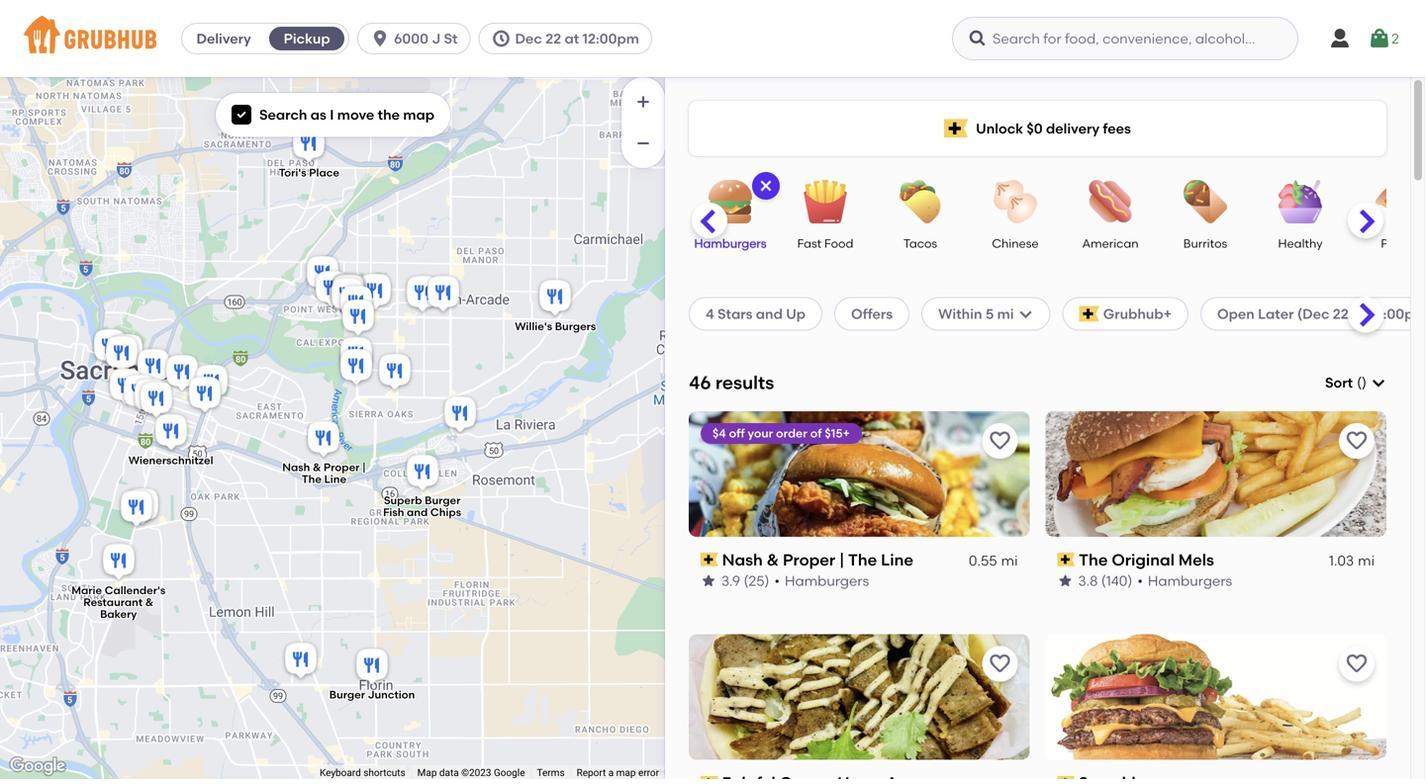 Task type: describe. For each thing, give the bounding box(es) containing it.
terms
[[537, 768, 565, 780]]

chips
[[430, 506, 461, 520]]

tori's place image
[[289, 124, 329, 167]]

open later (dec 22 at 12:00pm
[[1217, 306, 1425, 322]]

offers
[[851, 306, 893, 322]]

svg image left fast food image
[[758, 178, 774, 194]]

healthy image
[[1266, 180, 1335, 224]]

wayback burgers image
[[281, 640, 321, 684]]

12:00pm inside dec 22 at 12:00pm button
[[583, 30, 639, 47]]

& inside wienerschnitzel nash & proper | the line superb burger fish and chips
[[313, 461, 321, 474]]

(
[[1357, 375, 1362, 391]]

0 horizontal spatial burger
[[329, 689, 365, 702]]

1.03
[[1329, 553, 1354, 570]]

callender's
[[105, 584, 166, 598]]

46 results
[[689, 372, 774, 394]]

restaurant
[[83, 596, 143, 609]]

sort
[[1325, 375, 1353, 391]]

tori's
[[279, 166, 306, 180]]

plus icon image
[[633, 92, 653, 112]]

1 vertical spatial map
[[616, 768, 636, 780]]

black bear diner image
[[312, 268, 351, 312]]

mels
[[1179, 551, 1214, 570]]

the original mels logo image
[[1046, 412, 1387, 537]]

nash & proper | the line image
[[304, 419, 343, 462]]

the original mels
[[1079, 551, 1214, 570]]

1 horizontal spatial nash
[[722, 551, 763, 570]]

later
[[1258, 306, 1294, 322]]

0.55 mi
[[969, 553, 1018, 570]]

1 vertical spatial |
[[839, 551, 845, 570]]

fish
[[383, 506, 404, 520]]

a
[[608, 768, 614, 780]]

6000 j st button
[[357, 23, 478, 54]]

falafel corner howe ave logo image
[[689, 635, 1030, 761]]

the
[[378, 106, 400, 123]]

cafe europa image
[[337, 283, 376, 327]]

burritos image
[[1171, 180, 1240, 224]]

at inside button
[[565, 30, 579, 47]]

the inside wienerschnitzel nash & proper | the line superb burger fish and chips
[[302, 473, 322, 486]]

applebee's image
[[328, 275, 367, 319]]

smashburger image
[[375, 351, 415, 395]]

none field containing sort
[[1325, 373, 1387, 393]]

(25)
[[744, 573, 769, 590]]

• hamburgers for mels
[[1138, 573, 1232, 590]]

(dec
[[1297, 306, 1330, 322]]

3.8 (140)
[[1078, 573, 1133, 590]]

unlock $0 delivery fees
[[976, 120, 1131, 137]]

nash & proper | the line
[[722, 551, 914, 570]]

grubhub+
[[1103, 306, 1172, 322]]

| inside wienerschnitzel nash & proper | the line superb burger fish and chips
[[362, 461, 366, 474]]

46
[[689, 372, 711, 394]]

3.9 (25)
[[722, 573, 769, 590]]

mi for the original mels
[[1358, 553, 1375, 570]]

save this restaurant image for save this restaurant button corresponding to 'the original mels logo'
[[1345, 429, 1369, 453]]

food
[[824, 237, 854, 251]]

del taco image
[[192, 362, 232, 406]]

smashburger logo image
[[1046, 635, 1387, 761]]

shortcuts
[[363, 768, 405, 780]]

star icon image for nash & proper | the line
[[701, 574, 717, 589]]

tori's place
[[279, 166, 339, 180]]

mi for nash & proper | the line
[[1001, 553, 1018, 570]]

0 horizontal spatial hamburgers
[[694, 237, 767, 251]]

chili's image
[[330, 271, 369, 315]]

marie callender's restaurant & bakery
[[71, 584, 166, 621]]

save this restaurant image for smashburger logo's save this restaurant button
[[1345, 653, 1369, 677]]

subscription pass image for smashburger logo
[[1058, 777, 1075, 780]]

keyboard shortcuts button
[[320, 767, 405, 780]]

falafel corner arden way image
[[403, 273, 442, 317]]

keyboard shortcuts
[[320, 768, 405, 780]]

• for &
[[774, 573, 780, 590]]

svg image right )
[[1371, 375, 1387, 391]]

svg image inside "2" button
[[1368, 27, 1392, 50]]

6000
[[394, 30, 429, 47]]

save this restaurant button for smashburger logo
[[1339, 647, 1375, 683]]

chinese
[[992, 237, 1039, 251]]

Search for food, convenience, alcohol... search field
[[952, 17, 1299, 60]]

1.03 mi
[[1329, 553, 1375, 570]]

0 horizontal spatial map
[[403, 106, 435, 123]]

grubhub plus flag logo image for grubhub+
[[1079, 306, 1099, 322]]

nash & proper | the line logo image
[[689, 412, 1030, 537]]

marie callender's restaurant & bakery image
[[99, 541, 139, 585]]

fees
[[1103, 120, 1131, 137]]

burger den image
[[338, 297, 378, 340]]

star icon image for the original mels
[[1058, 574, 1073, 589]]

pete's 7 image
[[107, 332, 146, 375]]

(140)
[[1101, 573, 1133, 590]]

1 horizontal spatial the
[[848, 551, 877, 570]]

of
[[810, 426, 822, 441]]

burritos
[[1184, 237, 1227, 251]]

burger junction
[[329, 689, 415, 702]]

wienerschnitzel image
[[151, 412, 191, 455]]

• for original
[[1138, 573, 1143, 590]]

save this restaurant image
[[988, 429, 1012, 453]]

results
[[715, 372, 774, 394]]

3.8
[[1078, 573, 1098, 590]]

falafel corner image
[[117, 488, 156, 531]]

report a map error link
[[577, 768, 659, 780]]

$15+
[[825, 426, 850, 441]]

mi right 5
[[997, 306, 1014, 322]]

subscription pass image
[[701, 553, 718, 567]]

marie
[[71, 584, 102, 598]]

hamburgers for the original mels
[[1148, 573, 1232, 590]]

search
[[259, 106, 307, 123]]

i
[[330, 106, 334, 123]]

google image
[[5, 754, 70, 780]]

$0
[[1027, 120, 1043, 137]]

pizza
[[1381, 237, 1410, 251]]

and inside wienerschnitzel nash & proper | the line superb burger fish and chips
[[407, 506, 428, 520]]

$4 off your order of $15+
[[713, 426, 850, 441]]

j
[[432, 30, 441, 47]]

data
[[439, 768, 459, 780]]

healthy
[[1278, 237, 1323, 251]]

junction
[[368, 689, 415, 702]]

hamburgers image
[[696, 180, 765, 224]]

order
[[776, 426, 807, 441]]

ihop image
[[185, 374, 225, 418]]



Task type: locate. For each thing, give the bounding box(es) containing it.
pickup
[[284, 30, 330, 47]]

dec
[[515, 30, 542, 47]]

error
[[638, 768, 659, 780]]

1 horizontal spatial &
[[313, 461, 321, 474]]

• down original
[[1138, 573, 1143, 590]]

dec 22 at 12:00pm button
[[478, 23, 660, 54]]

1 vertical spatial nash
[[722, 551, 763, 570]]

$4
[[713, 426, 726, 441]]

1 vertical spatial proper
[[783, 551, 835, 570]]

1 horizontal spatial line
[[881, 551, 914, 570]]

st
[[444, 30, 458, 47]]

4 stars and up
[[706, 306, 806, 322]]

save this restaurant button for "falafel corner howe ave logo"
[[982, 647, 1018, 683]]

willie's burgers
[[515, 320, 596, 333]]

0 horizontal spatial 12:00pm
[[583, 30, 639, 47]]

mi right the 1.03
[[1358, 553, 1375, 570]]

sort ( )
[[1325, 375, 1367, 391]]

the down nash & proper | the line logo
[[848, 551, 877, 570]]

burgers
[[555, 320, 596, 333]]

map
[[417, 768, 437, 780]]

report
[[577, 768, 606, 780]]

0 horizontal spatial 22
[[545, 30, 561, 47]]

superb burger fish and chips image
[[403, 452, 442, 496]]

minus icon image
[[633, 134, 653, 153]]

|
[[362, 461, 366, 474], [839, 551, 845, 570]]

0 vertical spatial nash
[[282, 461, 310, 474]]

0 vertical spatial burger
[[425, 495, 461, 508]]

save this restaurant button for 'the original mels logo'
[[1339, 423, 1375, 459]]

open
[[1217, 306, 1255, 322]]

your
[[748, 426, 773, 441]]

1 horizontal spatial |
[[839, 551, 845, 570]]

1 vertical spatial 12:00pm
[[1370, 306, 1425, 322]]

1 star icon image from the left
[[701, 574, 717, 589]]

hamburgers down mels
[[1148, 573, 1232, 590]]

12:00pm up plus icon
[[583, 30, 639, 47]]

1 horizontal spatial proper
[[783, 551, 835, 570]]

1 vertical spatial line
[[881, 551, 914, 570]]

3.9
[[722, 573, 740, 590]]

0 horizontal spatial |
[[362, 461, 366, 474]]

tacos image
[[886, 180, 955, 224]]

proper
[[324, 461, 360, 474], [783, 551, 835, 570]]

map right the
[[403, 106, 435, 123]]

mi right 0.55
[[1001, 553, 1018, 570]]

2 horizontal spatial &
[[767, 551, 779, 570]]

superb
[[384, 495, 422, 508]]

22 inside dec 22 at 12:00pm button
[[545, 30, 561, 47]]

svg image
[[491, 29, 511, 48], [236, 109, 247, 121], [758, 178, 774, 194], [1371, 375, 1387, 391]]

burger right "superb"
[[425, 495, 461, 508]]

main navigation navigation
[[0, 0, 1425, 77]]

1 horizontal spatial •
[[1138, 573, 1143, 590]]

6000 j st
[[394, 30, 458, 47]]

grubhub plus flag logo image left grubhub+ on the right top of the page
[[1079, 306, 1099, 322]]

within 5 mi
[[938, 306, 1014, 322]]

22 right (dec
[[1333, 306, 1349, 322]]

• hamburgers down nash & proper | the line
[[774, 573, 869, 590]]

google
[[494, 768, 525, 780]]

the down nash & proper | the line icon on the bottom of page
[[302, 473, 322, 486]]

star icon image down subscription pass image
[[701, 574, 717, 589]]

plant power fast food - sacramento image
[[106, 366, 145, 410]]

1 horizontal spatial map
[[616, 768, 636, 780]]

up
[[786, 306, 806, 322]]

buddha belly burgers image
[[137, 379, 176, 423]]

0 vertical spatial 22
[[545, 30, 561, 47]]

grubhub plus flag logo image
[[944, 119, 968, 138], [1079, 306, 1099, 322]]

• hamburgers for proper
[[774, 573, 869, 590]]

0 horizontal spatial and
[[407, 506, 428, 520]]

0 horizontal spatial •
[[774, 573, 780, 590]]

iron horse tavern image
[[120, 372, 159, 416]]

wienerschnitzel nash & proper | the line superb burger fish and chips
[[128, 455, 461, 520]]

1 vertical spatial and
[[407, 506, 428, 520]]

original
[[1112, 551, 1175, 570]]

2 vertical spatial &
[[145, 596, 154, 609]]

5
[[986, 306, 994, 322]]

koja kitchen (sac) image
[[102, 334, 142, 377]]

0 vertical spatial &
[[313, 461, 321, 474]]

the
[[302, 473, 322, 486], [848, 551, 877, 570], [1079, 551, 1108, 570]]

report a map error
[[577, 768, 659, 780]]

line inside wienerschnitzel nash & proper | the line superb burger fish and chips
[[324, 473, 346, 486]]

hamburgers for nash & proper | the line
[[785, 573, 869, 590]]

bakery
[[100, 608, 137, 621]]

burger left junction
[[329, 689, 365, 702]]

at right (dec
[[1352, 306, 1367, 322]]

subscription pass image for "falafel corner howe ave logo"
[[701, 777, 718, 780]]

svg image
[[1328, 27, 1352, 50], [1368, 27, 1392, 50], [370, 29, 390, 48], [968, 29, 988, 48], [1018, 306, 1034, 322]]

• right '(25)'
[[774, 573, 780, 590]]

keyboard
[[320, 768, 361, 780]]

save this restaurant image
[[1345, 429, 1369, 453], [988, 653, 1012, 677], [1345, 653, 1369, 677]]

1 vertical spatial burger
[[329, 689, 365, 702]]

1 horizontal spatial 12:00pm
[[1370, 306, 1425, 322]]

line left 0.55
[[881, 551, 914, 570]]

delivery
[[196, 30, 251, 47]]

falafel corner howe ave image
[[337, 335, 376, 378]]

chinese image
[[981, 180, 1050, 224]]

1 vertical spatial 22
[[1333, 306, 1349, 322]]

grubhub plus flag logo image for unlock $0 delivery fees
[[944, 119, 968, 138]]

burger
[[425, 495, 461, 508], [329, 689, 365, 702]]

burger junction image
[[352, 646, 392, 690]]

line down nash & proper | the line icon on the bottom of page
[[324, 473, 346, 486]]

0 horizontal spatial star icon image
[[701, 574, 717, 589]]

hamburgers
[[694, 237, 767, 251], [785, 573, 869, 590], [1148, 573, 1232, 590]]

bbq & burgers smokehouse image
[[123, 486, 162, 530]]

1 vertical spatial grubhub plus flag logo image
[[1079, 306, 1099, 322]]

12:00pm
[[583, 30, 639, 47], [1370, 306, 1425, 322]]

svg image inside 6000 j st button
[[370, 29, 390, 48]]

4
[[706, 306, 714, 322]]

• hamburgers down mels
[[1138, 573, 1232, 590]]

& inside marie callender's restaurant & bakery
[[145, 596, 154, 609]]

save this restaurant button
[[982, 423, 1018, 459], [1339, 423, 1375, 459], [982, 647, 1018, 683], [1339, 647, 1375, 683]]

2 • from the left
[[1138, 573, 1143, 590]]

2 horizontal spatial hamburgers
[[1148, 573, 1232, 590]]

1 horizontal spatial star icon image
[[1058, 574, 1073, 589]]

burger lounge image
[[90, 327, 130, 370]]

move
[[337, 106, 374, 123]]

fast food
[[797, 237, 854, 251]]

dairy queen image
[[424, 273, 463, 317]]

off
[[729, 426, 745, 441]]

place
[[309, 166, 339, 180]]

shake shack image
[[131, 376, 170, 420]]

| right nash & proper | the line icon on the bottom of page
[[362, 461, 366, 474]]

1 horizontal spatial and
[[756, 306, 783, 322]]

2
[[1392, 30, 1399, 47]]

delivery
[[1046, 120, 1100, 137]]

the original mels image
[[337, 346, 376, 390]]

svg image left dec
[[491, 29, 511, 48]]

burger inside wienerschnitzel nash & proper | the line superb burger fish and chips
[[425, 495, 461, 508]]

0 horizontal spatial at
[[565, 30, 579, 47]]

delivery button
[[182, 23, 265, 54]]

map region
[[0, 0, 722, 780]]

burger patch image
[[162, 352, 202, 396]]

0 horizontal spatial &
[[145, 596, 154, 609]]

2 star icon image from the left
[[1058, 574, 1073, 589]]

wienerschnitzel
[[128, 455, 213, 468]]

| down nash & proper | the line logo
[[839, 551, 845, 570]]

0 horizontal spatial the
[[302, 473, 322, 486]]

map
[[403, 106, 435, 123], [616, 768, 636, 780]]

the up 3.8 at the right of the page
[[1079, 551, 1108, 570]]

0 vertical spatial |
[[362, 461, 366, 474]]

american image
[[1076, 180, 1145, 224]]

tacos
[[904, 237, 937, 251]]

search as i move the map
[[259, 106, 435, 123]]

0 horizontal spatial line
[[324, 473, 346, 486]]

fast
[[797, 237, 822, 251]]

at right dec
[[565, 30, 579, 47]]

american
[[1082, 237, 1139, 251]]

subscription pass image
[[1058, 553, 1075, 567], [701, 777, 718, 780], [1058, 777, 1075, 780]]

0 vertical spatial proper
[[324, 461, 360, 474]]

1 vertical spatial at
[[1352, 306, 1367, 322]]

2 horizontal spatial the
[[1079, 551, 1108, 570]]

22 right dec
[[545, 30, 561, 47]]

map data ©2023 google
[[417, 768, 525, 780]]

hamburgers down hamburgers image
[[694, 237, 767, 251]]

fast food image
[[791, 180, 860, 224]]

and right the fish
[[407, 506, 428, 520]]

&
[[313, 461, 321, 474], [767, 551, 779, 570], [145, 596, 154, 609]]

0 vertical spatial line
[[324, 473, 346, 486]]

stars
[[718, 306, 753, 322]]

1 vertical spatial &
[[767, 551, 779, 570]]

None field
[[1325, 373, 1387, 393]]

mi
[[997, 306, 1014, 322], [1001, 553, 1018, 570], [1358, 553, 1375, 570]]

and
[[756, 306, 783, 322], [407, 506, 428, 520]]

1 horizontal spatial • hamburgers
[[1138, 573, 1232, 590]]

2 • hamburgers from the left
[[1138, 573, 1232, 590]]

1 horizontal spatial burger
[[425, 495, 461, 508]]

0 horizontal spatial • hamburgers
[[774, 573, 869, 590]]

0 horizontal spatial nash
[[282, 461, 310, 474]]

pickup button
[[265, 23, 348, 54]]

0.55
[[969, 553, 997, 570]]

0 vertical spatial 12:00pm
[[583, 30, 639, 47]]

0 vertical spatial at
[[565, 30, 579, 47]]

within
[[938, 306, 982, 322]]

)
[[1362, 375, 1367, 391]]

1 horizontal spatial grubhub plus flag logo image
[[1079, 306, 1099, 322]]

2 button
[[1368, 21, 1399, 56]]

0 vertical spatial and
[[756, 306, 783, 322]]

svg image left search
[[236, 109, 247, 121]]

buffalo wild wings image
[[329, 272, 368, 316]]

0 horizontal spatial proper
[[324, 461, 360, 474]]

map right a
[[616, 768, 636, 780]]

wild burger image
[[329, 272, 368, 316]]

save this restaurant image for save this restaurant button related to "falafel corner howe ave logo"
[[988, 653, 1012, 677]]

0 horizontal spatial grubhub plus flag logo image
[[944, 119, 968, 138]]

1 • hamburgers from the left
[[774, 573, 869, 590]]

nash inside wienerschnitzel nash & proper | the line superb burger fish and chips
[[282, 461, 310, 474]]

rivers edge cafe image
[[440, 394, 480, 437]]

star icon image
[[701, 574, 717, 589], [1058, 574, 1073, 589]]

0 vertical spatial map
[[403, 106, 435, 123]]

line
[[324, 473, 346, 486], [881, 551, 914, 570]]

©2023
[[461, 768, 491, 780]]

proper inside wienerschnitzel nash & proper | the line superb burger fish and chips
[[324, 461, 360, 474]]

hamburgers down nash & proper | the line
[[785, 573, 869, 590]]

willie's
[[515, 320, 552, 333]]

and left 'up'
[[756, 306, 783, 322]]

unlock
[[976, 120, 1023, 137]]

terms link
[[537, 768, 565, 780]]

1 horizontal spatial hamburgers
[[785, 573, 869, 590]]

12:00pm down pizza
[[1370, 306, 1425, 322]]

1 horizontal spatial 22
[[1333, 306, 1349, 322]]

leatherby's family creamery image
[[355, 271, 395, 315]]

as
[[311, 106, 327, 123]]

• hamburgers
[[774, 573, 869, 590], [1138, 573, 1232, 590]]

0 vertical spatial grubhub plus flag logo image
[[944, 119, 968, 138]]

willie's burgers image
[[535, 277, 575, 321]]

petra greek midtown image
[[134, 346, 173, 390]]

1 horizontal spatial at
[[1352, 306, 1367, 322]]

bj's restaurant & brewhouse image
[[303, 253, 342, 297]]

svg image inside dec 22 at 12:00pm button
[[491, 29, 511, 48]]

grubhub plus flag logo image left unlock
[[944, 119, 968, 138]]

star icon image left 3.8 at the right of the page
[[1058, 574, 1073, 589]]

1 • from the left
[[774, 573, 780, 590]]



Task type: vqa. For each thing, say whether or not it's contained in the screenshot.
Marie Callender's Restaurant & Bakery image
yes



